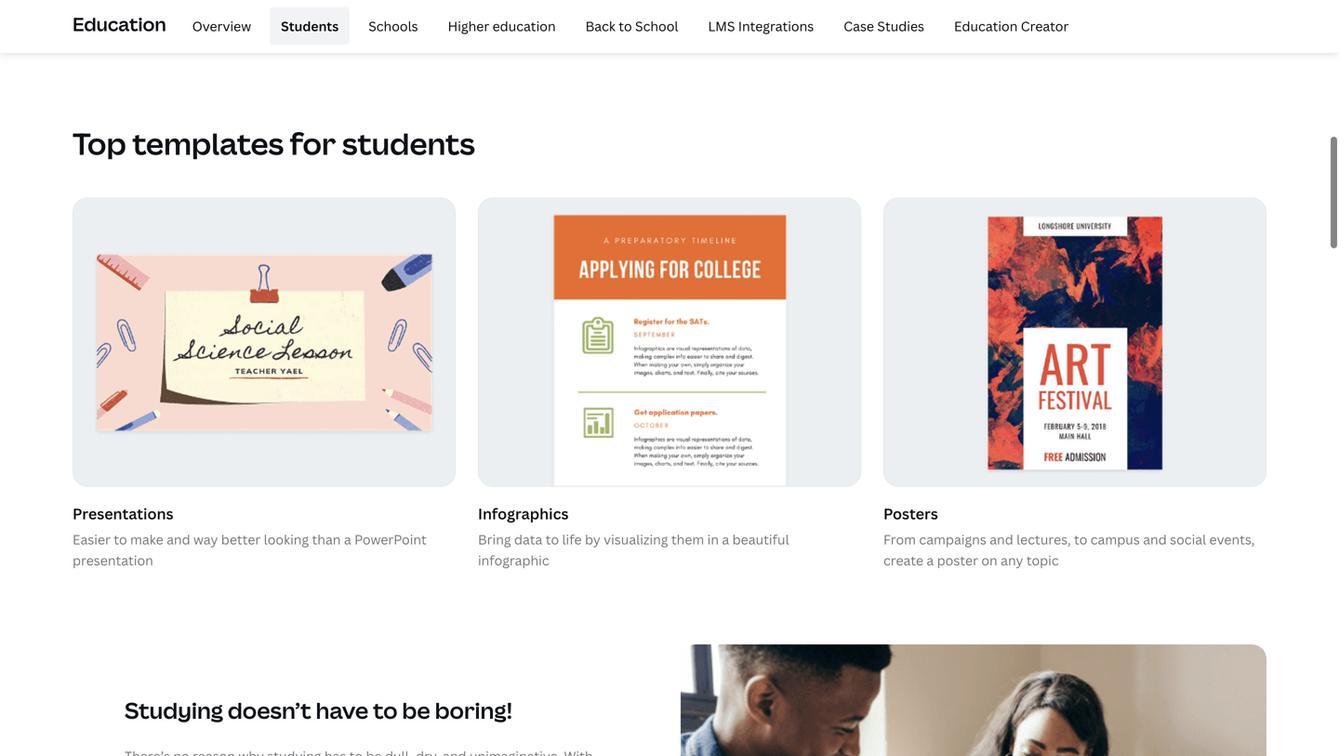 Task type: locate. For each thing, give the bounding box(es) containing it.
case studies link
[[833, 7, 936, 45]]

1 horizontal spatial a
[[722, 531, 729, 548]]

to up presentation
[[114, 531, 127, 548]]

a
[[344, 531, 351, 548], [722, 531, 729, 548], [927, 552, 934, 569]]

studying
[[125, 696, 223, 726]]

2 horizontal spatial a
[[927, 552, 934, 569]]

bring
[[478, 531, 511, 548]]

overview link
[[181, 7, 262, 45]]

to
[[619, 17, 632, 35], [114, 531, 127, 548], [546, 531, 559, 548], [1074, 531, 1088, 548], [373, 696, 398, 726]]

1 horizontal spatial education
[[954, 17, 1018, 35]]

and
[[167, 531, 190, 548], [990, 531, 1014, 548], [1143, 531, 1167, 548]]

0 horizontal spatial and
[[167, 531, 190, 548]]

0 horizontal spatial education
[[73, 11, 166, 37]]

to left the life on the left bottom
[[546, 531, 559, 548]]

in
[[708, 531, 719, 548]]

2 and from the left
[[990, 531, 1014, 548]]

infographic
[[478, 552, 549, 569]]

education
[[73, 11, 166, 37], [954, 17, 1018, 35]]

education for education creator
[[954, 17, 1018, 35]]

events,
[[1210, 531, 1255, 548]]

presentations
[[73, 504, 173, 524]]

lms integrations link
[[697, 7, 825, 45]]

a right create
[[927, 552, 934, 569]]

a inside "easier to make and way better looking than a powerpoint presentation"
[[344, 531, 351, 548]]

looking
[[264, 531, 309, 548]]

easier to make and way better looking than a powerpoint presentation
[[73, 531, 427, 569]]

top
[[73, 123, 126, 164]]

studying doesn't have to be boring!
[[125, 696, 513, 726]]

education creator
[[954, 17, 1069, 35]]

better
[[221, 531, 261, 548]]

create
[[884, 552, 924, 569]]

student presentation image
[[73, 199, 455, 486]]

studies
[[877, 17, 925, 35]]

a right "than"
[[344, 531, 351, 548]]

education creator link
[[943, 7, 1080, 45]]

and left way
[[167, 531, 190, 548]]

case
[[844, 17, 874, 35]]

case studies
[[844, 17, 925, 35]]

menu bar containing overview
[[174, 7, 1080, 45]]

1 and from the left
[[167, 531, 190, 548]]

a right in in the bottom of the page
[[722, 531, 729, 548]]

social
[[1170, 531, 1207, 548]]

and up any
[[990, 531, 1014, 548]]

visualizing
[[604, 531, 668, 548]]

any
[[1001, 552, 1024, 569]]

topic
[[1027, 552, 1059, 569]]

posters
[[884, 504, 938, 524]]

2 horizontal spatial and
[[1143, 531, 1167, 548]]

menu bar
[[174, 7, 1080, 45]]

make
[[130, 531, 163, 548]]

to inside bring data to life by visualizing them in a beautiful infographic
[[546, 531, 559, 548]]

students
[[342, 123, 475, 164]]

back to school
[[586, 17, 678, 35]]

a inside bring data to life by visualizing them in a beautiful infographic
[[722, 531, 729, 548]]

to left campus
[[1074, 531, 1088, 548]]

student infographic image
[[479, 199, 860, 486]]

education inside menu bar
[[954, 17, 1018, 35]]

back to school link
[[574, 7, 690, 45]]

higher education link
[[437, 7, 567, 45]]

to left the be
[[373, 696, 398, 726]]

on
[[982, 552, 998, 569]]

poster
[[937, 552, 979, 569]]

0 horizontal spatial a
[[344, 531, 351, 548]]

than
[[312, 531, 341, 548]]

schools link
[[357, 7, 429, 45]]

infographics
[[478, 504, 569, 524]]

life
[[562, 531, 582, 548]]

have
[[316, 696, 369, 726]]

back
[[586, 17, 616, 35]]

to inside from campaigns and lectures, to campus and social events, create a poster on any topic
[[1074, 531, 1088, 548]]

for
[[290, 123, 336, 164]]

students link
[[270, 7, 350, 45]]

1 horizontal spatial and
[[990, 531, 1014, 548]]

and left social
[[1143, 531, 1167, 548]]

higher
[[448, 17, 489, 35]]



Task type: describe. For each thing, give the bounding box(es) containing it.
by
[[585, 531, 601, 548]]

higher education
[[448, 17, 556, 35]]

a inside from campaigns and lectures, to campus and social events, create a poster on any topic
[[927, 552, 934, 569]]

campus
[[1091, 531, 1140, 548]]

education
[[493, 17, 556, 35]]

3 and from the left
[[1143, 531, 1167, 548]]

data
[[514, 531, 543, 548]]

be
[[402, 696, 430, 726]]

overview
[[192, 17, 251, 35]]

education for education
[[73, 11, 166, 37]]

campaigns
[[919, 531, 987, 548]]

powerpoint
[[354, 531, 427, 548]]

doesn't
[[228, 696, 311, 726]]

lms
[[708, 17, 735, 35]]

presentation
[[73, 552, 153, 569]]

beautiful
[[733, 531, 789, 548]]

a for infographics
[[722, 531, 729, 548]]

schools
[[369, 17, 418, 35]]

templates
[[132, 123, 284, 164]]

lms integrations
[[708, 17, 814, 35]]

to right back
[[619, 17, 632, 35]]

from campaigns and lectures, to campus and social events, create a poster on any topic
[[884, 531, 1255, 569]]

lectures,
[[1017, 531, 1071, 548]]

to inside "easier to make and way better looking than a powerpoint presentation"
[[114, 531, 127, 548]]

integrations
[[738, 17, 814, 35]]

school
[[635, 17, 678, 35]]

way
[[193, 531, 218, 548]]

top templates for students
[[73, 123, 475, 164]]

creator
[[1021, 17, 1069, 35]]

a for presentations
[[344, 531, 351, 548]]

them
[[671, 531, 704, 548]]

and inside "easier to make and way better looking than a powerpoint presentation"
[[167, 531, 190, 548]]

boring!
[[435, 696, 513, 726]]

students
[[281, 17, 339, 35]]

from
[[884, 531, 916, 548]]

bring data to life by visualizing them in a beautiful infographic
[[478, 531, 789, 569]]

student poster image
[[885, 199, 1266, 486]]

easier
[[73, 531, 111, 548]]



Task type: vqa. For each thing, say whether or not it's contained in the screenshot.
bottom the personalize
no



